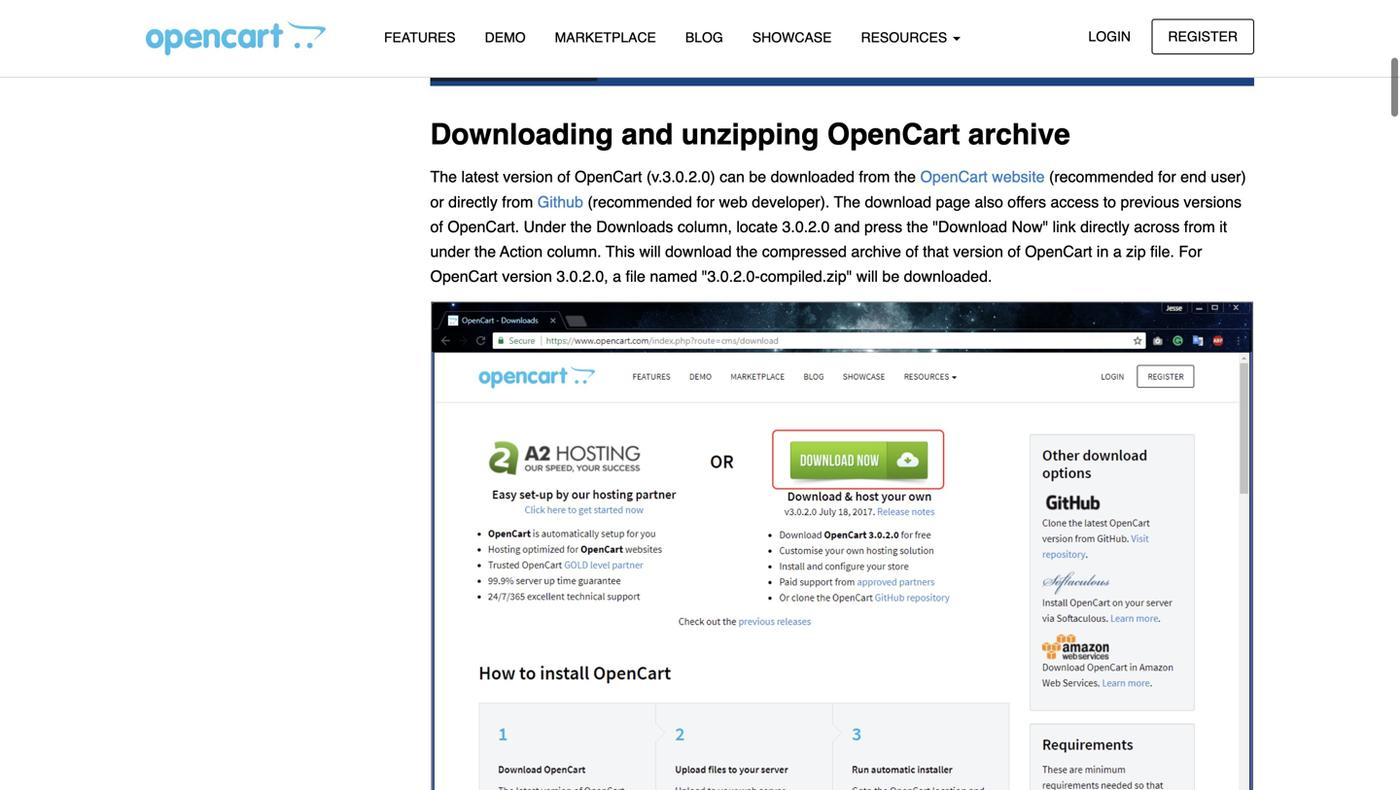 Task type: locate. For each thing, give the bounding box(es) containing it.
blog link
[[671, 20, 738, 55]]

the
[[430, 168, 457, 186], [834, 193, 861, 211]]

register link
[[1152, 19, 1254, 54]]

or
[[430, 193, 444, 211]]

1 horizontal spatial will
[[856, 267, 878, 285]]

it
[[1219, 218, 1227, 236]]

1 horizontal spatial for
[[1158, 168, 1176, 186]]

(recommended inside '(recommended for end user) or directly from'
[[1049, 168, 1154, 186]]

opencart up github link
[[575, 168, 642, 186]]

1 vertical spatial archive
[[851, 243, 901, 261]]

compressed
[[762, 243, 847, 261]]

from up under
[[502, 193, 533, 211]]

0 vertical spatial a
[[1113, 243, 1122, 261]]

will down press
[[856, 267, 878, 285]]

resources
[[861, 30, 951, 45]]

1 horizontal spatial from
[[859, 168, 890, 186]]

1 vertical spatial be
[[882, 267, 900, 285]]

demo
[[485, 30, 526, 45]]

downloaded.
[[904, 267, 992, 285]]

under
[[524, 218, 566, 236]]

(recommended for end user) or directly from
[[430, 168, 1246, 211]]

for up column,
[[696, 193, 715, 211]]

0 vertical spatial version
[[503, 168, 553, 186]]

to
[[1103, 193, 1116, 211]]

the up or
[[430, 168, 457, 186]]

0 horizontal spatial the
[[430, 168, 457, 186]]

column.
[[547, 243, 601, 261]]

opencart up page at the right
[[920, 168, 988, 186]]

opencart website link
[[920, 168, 1045, 186]]

versions
[[1184, 193, 1242, 211]]

directly inside (recommended for web developer). the download page also offers access to previous versions of opencart. under the downloads column, locate 3.0.2.0 and press the "download now" link directly across from it under the action column. this will download the compressed archive of that version of opencart in a zip file. for opencart version 3.0.2.0, a file named "3.0.2.0-compiled.zip" will be downloaded.
[[1080, 218, 1130, 236]]

0 vertical spatial be
[[749, 168, 766, 186]]

from up press
[[859, 168, 890, 186]]

from inside (recommended for web developer). the download page also offers access to previous versions of opencart. under the downloads column, locate 3.0.2.0 and press the "download now" link directly across from it under the action column. this will download the compressed archive of that version of opencart in a zip file. for opencart version 3.0.2.0, a file named "3.0.2.0-compiled.zip" will be downloaded.
[[1184, 218, 1215, 236]]

(recommended for web developer). the download page also offers access to previous versions of opencart. under the downloads column, locate 3.0.2.0 and press the "download now" link directly across from it under the action column. this will download the compressed archive of that version of opencart in a zip file. for opencart version 3.0.2.0, a file named "3.0.2.0-compiled.zip" will be downloaded.
[[430, 193, 1242, 285]]

be down press
[[882, 267, 900, 285]]

(recommended inside (recommended for web developer). the download page also offers access to previous versions of opencart. under the downloads column, locate 3.0.2.0 and press the "download now" link directly across from it under the action column. this will download the compressed archive of that version of opencart in a zip file. for opencart version 3.0.2.0, a file named "3.0.2.0-compiled.zip" will be downloaded.
[[588, 193, 692, 211]]

offers
[[1008, 193, 1046, 211]]

0 horizontal spatial archive
[[851, 243, 901, 261]]

that
[[923, 243, 949, 261]]

archive
[[968, 118, 1070, 151], [851, 243, 901, 261]]

register
[[1168, 29, 1238, 44]]

will
[[639, 243, 661, 261], [856, 267, 878, 285]]

(recommended for web
[[588, 193, 692, 211]]

archive inside (recommended for web developer). the download page also offers access to previous versions of opencart. under the downloads column, locate 3.0.2.0 and press the "download now" link directly across from it under the action column. this will download the compressed archive of that version of opencart in a zip file. for opencart version 3.0.2.0, a file named "3.0.2.0-compiled.zip" will be downloaded.
[[851, 243, 901, 261]]

developer).
[[752, 193, 830, 211]]

for inside (recommended for web developer). the download page also offers access to previous versions of opencart. under the downloads column, locate 3.0.2.0 and press the "download now" link directly across from it under the action column. this will download the compressed archive of that version of opencart in a zip file. for opencart version 3.0.2.0, a file named "3.0.2.0-compiled.zip" will be downloaded.
[[696, 193, 715, 211]]

for
[[1158, 168, 1176, 186], [696, 193, 715, 211]]

a left file
[[613, 267, 621, 285]]

1 vertical spatial the
[[834, 193, 861, 211]]

from left it
[[1184, 218, 1215, 236]]

now"
[[1012, 218, 1048, 236]]

(recommended
[[1049, 168, 1154, 186], [588, 193, 692, 211]]

archive up website
[[968, 118, 1070, 151]]

of up github
[[557, 168, 570, 186]]

0 vertical spatial (recommended
[[1049, 168, 1154, 186]]

version up github link
[[503, 168, 553, 186]]

under
[[430, 243, 470, 261]]

0 vertical spatial download
[[865, 193, 931, 211]]

and up the (v.3.0.2.0)
[[621, 118, 673, 151]]

downloading and unzipping opencart archive
[[430, 118, 1070, 151]]

1 vertical spatial directly
[[1080, 218, 1130, 236]]

and left press
[[834, 218, 860, 236]]

0 horizontal spatial from
[[502, 193, 533, 211]]

opencart down link
[[1025, 243, 1092, 261]]

demo link
[[470, 20, 540, 55]]

opencart
[[827, 118, 960, 151], [575, 168, 642, 186], [920, 168, 988, 186], [1025, 243, 1092, 261], [430, 267, 498, 285]]

of down or
[[430, 218, 443, 236]]

of left that
[[906, 243, 918, 261]]

1 vertical spatial and
[[834, 218, 860, 236]]

1 horizontal spatial be
[[882, 267, 900, 285]]

1 horizontal spatial (recommended
[[1049, 168, 1154, 186]]

also
[[975, 193, 1003, 211]]

0 vertical spatial for
[[1158, 168, 1176, 186]]

1 vertical spatial will
[[856, 267, 878, 285]]

locate
[[736, 218, 778, 236]]

from
[[859, 168, 890, 186], [502, 193, 533, 211], [1184, 218, 1215, 236]]

a right in
[[1113, 243, 1122, 261]]

1 vertical spatial (recommended
[[588, 193, 692, 211]]

of
[[557, 168, 570, 186], [430, 218, 443, 236], [906, 243, 918, 261], [1008, 243, 1021, 261]]

the down downloaded
[[834, 193, 861, 211]]

zip
[[1126, 243, 1146, 261]]

unzipping
[[681, 118, 819, 151]]

0 vertical spatial the
[[430, 168, 457, 186]]

download down column,
[[665, 243, 732, 261]]

latest
[[461, 168, 499, 186]]

2 vertical spatial from
[[1184, 218, 1215, 236]]

column,
[[678, 218, 732, 236]]

(recommended for end
[[1049, 168, 1154, 186]]

directly down latest
[[448, 193, 498, 211]]

version down "download
[[953, 243, 1003, 261]]

opencart - open source shopping cart solution image
[[146, 20, 326, 55]]

0 horizontal spatial and
[[621, 118, 673, 151]]

can
[[720, 168, 745, 186]]

the
[[894, 168, 916, 186], [570, 218, 592, 236], [907, 218, 928, 236], [474, 243, 496, 261], [736, 243, 758, 261]]

version
[[503, 168, 553, 186], [953, 243, 1003, 261], [502, 267, 552, 285]]

0 vertical spatial from
[[859, 168, 890, 186]]

for for web
[[696, 193, 715, 211]]

archive down press
[[851, 243, 901, 261]]

0 horizontal spatial for
[[696, 193, 715, 211]]

1 horizontal spatial and
[[834, 218, 860, 236]]

1 vertical spatial version
[[953, 243, 1003, 261]]

login
[[1088, 29, 1131, 44]]

1 horizontal spatial the
[[834, 193, 861, 211]]

2 horizontal spatial from
[[1184, 218, 1215, 236]]

and
[[621, 118, 673, 151], [834, 218, 860, 236]]

0 vertical spatial will
[[639, 243, 661, 261]]

1 vertical spatial download
[[665, 243, 732, 261]]

for inside '(recommended for end user) or directly from'
[[1158, 168, 1176, 186]]

1 vertical spatial from
[[502, 193, 533, 211]]

a
[[1113, 243, 1122, 261], [613, 267, 621, 285]]

the up that
[[907, 218, 928, 236]]

3.0.2.0,
[[556, 267, 608, 285]]

0 horizontal spatial directly
[[448, 193, 498, 211]]

0 vertical spatial directly
[[448, 193, 498, 211]]

1 horizontal spatial a
[[1113, 243, 1122, 261]]

directly
[[448, 193, 498, 211], [1080, 218, 1130, 236]]

0 vertical spatial and
[[621, 118, 673, 151]]

in
[[1097, 243, 1109, 261]]

will up file
[[639, 243, 661, 261]]

previous
[[1121, 193, 1179, 211]]

for left end
[[1158, 168, 1176, 186]]

across
[[1134, 218, 1180, 236]]

2 vertical spatial version
[[502, 267, 552, 285]]

"3.0.2.0-
[[702, 267, 760, 285]]

download up press
[[865, 193, 931, 211]]

version down action
[[502, 267, 552, 285]]

1 horizontal spatial directly
[[1080, 218, 1130, 236]]

be right can
[[749, 168, 766, 186]]

the down the locate
[[736, 243, 758, 261]]

1 horizontal spatial archive
[[968, 118, 1070, 151]]

1 vertical spatial a
[[613, 267, 621, 285]]

(recommended up downloads
[[588, 193, 692, 211]]

1 vertical spatial for
[[696, 193, 715, 211]]

be
[[749, 168, 766, 186], [882, 267, 900, 285]]

directly up in
[[1080, 218, 1130, 236]]

"download
[[933, 218, 1007, 236]]

opencart.
[[448, 218, 519, 236]]

0 horizontal spatial (recommended
[[588, 193, 692, 211]]

(recommended up "to"
[[1049, 168, 1154, 186]]

for
[[1179, 243, 1202, 261]]

opencart down under
[[430, 267, 498, 285]]

download
[[865, 193, 931, 211], [665, 243, 732, 261]]

the inside (recommended for web developer). the download page also offers access to previous versions of opencart. under the downloads column, locate 3.0.2.0 and press the "download now" link directly across from it under the action column. this will download the compressed archive of that version of opencart in a zip file. for opencart version 3.0.2.0, a file named "3.0.2.0-compiled.zip" will be downloaded.
[[834, 193, 861, 211]]



Task type: vqa. For each thing, say whether or not it's contained in the screenshot.
'OpenCart' corresponding to OpenCart
no



Task type: describe. For each thing, give the bounding box(es) containing it.
0 horizontal spatial be
[[749, 168, 766, 186]]

end
[[1180, 168, 1206, 186]]

blog
[[685, 30, 723, 45]]

marketplace
[[555, 30, 656, 45]]

the up column.
[[570, 218, 592, 236]]

showcase
[[752, 30, 832, 45]]

access
[[1050, 193, 1099, 211]]

github link
[[537, 193, 583, 211]]

of down now"
[[1008, 243, 1021, 261]]

downloading
[[430, 118, 613, 151]]

user)
[[1211, 168, 1246, 186]]

1 horizontal spatial download
[[865, 193, 931, 211]]

downloads
[[596, 218, 673, 236]]

action
[[500, 243, 543, 261]]

this
[[606, 243, 635, 261]]

0 horizontal spatial download
[[665, 243, 732, 261]]

compiled.zip"
[[760, 267, 852, 285]]

the down opencart.
[[474, 243, 496, 261]]

directly inside '(recommended for end user) or directly from'
[[448, 193, 498, 211]]

login link
[[1072, 19, 1147, 54]]

website
[[992, 168, 1045, 186]]

for for end
[[1158, 168, 1176, 186]]

resources link
[[846, 20, 975, 55]]

press
[[864, 218, 902, 236]]

(v.3.0.2.0)
[[646, 168, 715, 186]]

opencart official site - download image
[[430, 301, 1254, 790]]

0 horizontal spatial will
[[639, 243, 661, 261]]

0 vertical spatial archive
[[968, 118, 1070, 151]]

link
[[1053, 218, 1076, 236]]

the up press
[[894, 168, 916, 186]]

web
[[719, 193, 748, 211]]

showcase link
[[738, 20, 846, 55]]

from inside '(recommended for end user) or directly from'
[[502, 193, 533, 211]]

downloaded
[[771, 168, 855, 186]]

file
[[626, 267, 646, 285]]

the latest version of opencart (v.3.0.2.0) can be downloaded from the opencart website
[[430, 168, 1045, 186]]

file.
[[1150, 243, 1174, 261]]

and inside (recommended for web developer). the download page also offers access to previous versions of opencart. under the downloads column, locate 3.0.2.0 and press the "download now" link directly across from it under the action column. this will download the compressed archive of that version of opencart in a zip file. for opencart version 3.0.2.0, a file named "3.0.2.0-compiled.zip" will be downloaded.
[[834, 218, 860, 236]]

3.0.2.0
[[782, 218, 830, 236]]

features
[[384, 30, 456, 45]]

named
[[650, 267, 697, 285]]

marketplace link
[[540, 20, 671, 55]]

features link
[[369, 20, 470, 55]]

0 horizontal spatial a
[[613, 267, 621, 285]]

be inside (recommended for web developer). the download page also offers access to previous versions of opencart. under the downloads column, locate 3.0.2.0 and press the "download now" link directly across from it under the action column. this will download the compressed archive of that version of opencart in a zip file. for opencart version 3.0.2.0, a file named "3.0.2.0-compiled.zip" will be downloaded.
[[882, 267, 900, 285]]

github
[[537, 193, 583, 211]]

page
[[936, 193, 970, 211]]

opencart up '(recommended for end user) or directly from'
[[827, 118, 960, 151]]



